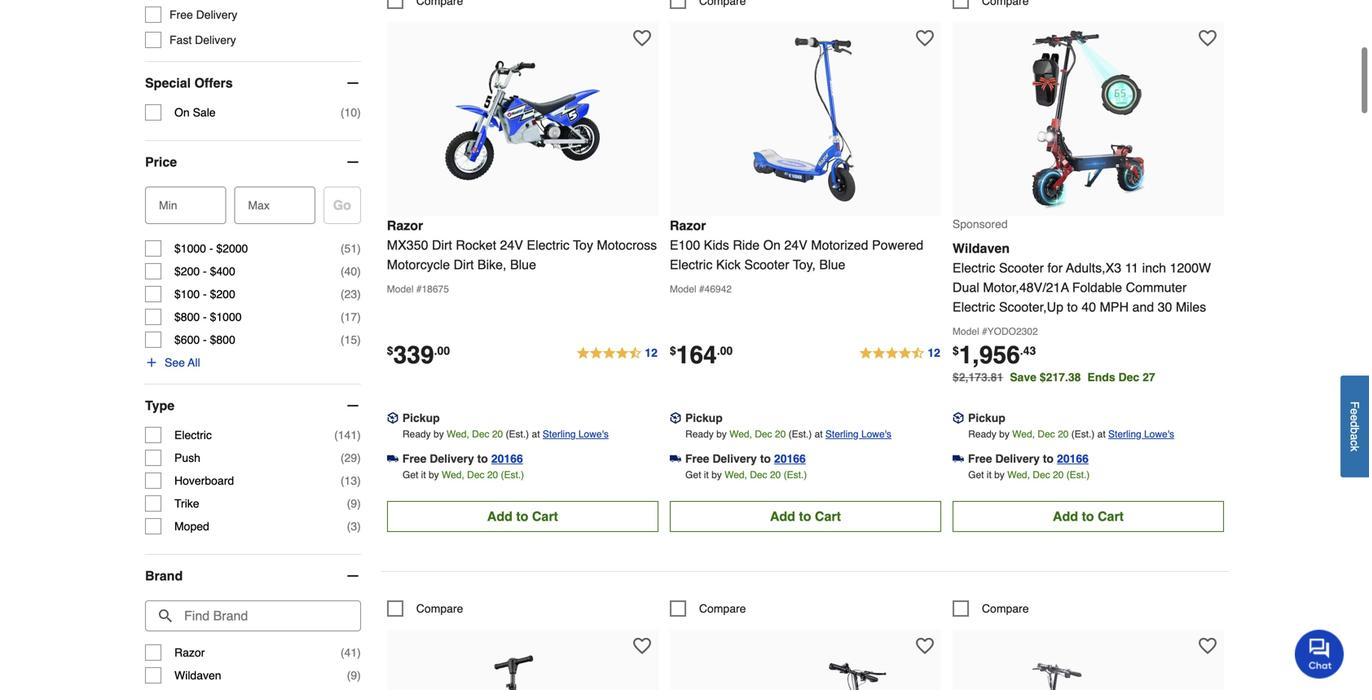 Task type: vqa. For each thing, say whether or not it's contained in the screenshot.


Task type: describe. For each thing, give the bounding box(es) containing it.
razor for mx350
[[387, 218, 423, 233]]

at for sterling lowe's button related to 2nd 20166 button
[[815, 429, 823, 440]]

to inside wildaven electric scooter for adults,x3 11 inch 1200w dual motor,48v/21a foldable commuter electric scooter,up to 40 mph and 30 miles
[[1068, 300, 1078, 315]]

go button
[[324, 187, 361, 224]]

on sale
[[174, 106, 216, 119]]

model for electric
[[670, 284, 697, 295]]

yodo2302
[[988, 326, 1038, 337]]

free delivery to 20166 for 2nd 20166 button
[[686, 452, 806, 465]]

$ 1,956 .43
[[953, 341, 1036, 369]]

and
[[1133, 300, 1155, 315]]

truck filled image for first 20166 button from left's pickup image
[[387, 453, 399, 465]]

mph
[[1100, 300, 1129, 315]]

e100
[[670, 238, 701, 253]]

scooter,up
[[999, 300, 1064, 315]]

adults,x3
[[1067, 260, 1122, 275]]

0 vertical spatial on
[[174, 106, 190, 119]]

5014213145 element
[[953, 0, 1029, 9]]

1 vertical spatial $200
[[210, 288, 235, 301]]

$ for 339
[[387, 344, 393, 357]]

23
[[345, 288, 357, 301]]

( 13 )
[[341, 475, 361, 488]]

5001947367 element
[[387, 601, 463, 617]]

- for $800
[[203, 311, 207, 324]]

0 horizontal spatial $1000
[[174, 242, 206, 255]]

.43
[[1021, 344, 1036, 357]]

push
[[174, 452, 201, 465]]

motor,48v/21a
[[984, 280, 1069, 295]]

2 heart outline image from the left
[[1199, 637, 1217, 655]]

special offers
[[145, 75, 233, 91]]

40 inside wildaven electric scooter for adults,x3 11 inch 1200w dual motor,48v/21a foldable commuter electric scooter,up to 40 mph and 30 miles
[[1082, 300, 1097, 315]]

see all button
[[145, 355, 200, 371]]

( 51 )
[[341, 242, 361, 255]]

bike,
[[478, 257, 507, 272]]

trike
[[174, 497, 199, 510]]

f
[[1349, 402, 1362, 409]]

model # 46942
[[670, 284, 732, 295]]

blue inside razor mx350 dirt rocket 24v electric toy motocross motorcycle dirt bike, blue
[[510, 257, 536, 272]]

1 20166 button from the left
[[492, 451, 523, 467]]

- for $200
[[203, 265, 207, 278]]

( for push
[[341, 452, 345, 465]]

3 add to cart button from the left
[[953, 501, 1225, 532]]

electric inside razor mx350 dirt rocket 24v electric toy motocross motorcycle dirt bike, blue
[[527, 238, 570, 253]]

type
[[145, 398, 175, 413]]

$800 - $1000
[[174, 311, 242, 324]]

( 15 )
[[341, 334, 361, 347]]

$2000
[[216, 242, 248, 255]]

fast delivery
[[170, 33, 236, 47]]

get it by wed, dec 20 (est.) for first 20166 button from right
[[969, 470, 1090, 481]]

kick
[[716, 257, 741, 272]]

blue inside razor e100 kids ride on 24v motorized powered electric kick scooter toy, blue
[[820, 257, 846, 272]]

( for electric
[[334, 429, 338, 442]]

ready for first 20166 button from left's pickup image
[[403, 429, 431, 440]]

0 horizontal spatial $200
[[174, 265, 200, 278]]

toy
[[573, 238, 594, 253]]

( 23 )
[[341, 288, 361, 301]]

12 for 339
[[645, 346, 658, 359]]

at for sterling lowe's button corresponding to first 20166 button from left
[[532, 429, 540, 440]]

sterling lowe's button for first 20166 button from right
[[1109, 426, 1175, 443]]

f e e d b a c k
[[1349, 402, 1362, 452]]

price
[[145, 155, 177, 170]]

$2,173.81
[[953, 371, 1004, 384]]

) for push
[[357, 452, 361, 465]]

razor e100 kids ride on 24v motorized powered electric kick scooter toy, blue image
[[716, 30, 896, 209]]

minus image for type
[[345, 398, 361, 414]]

ends dec 27 element
[[1088, 371, 1162, 384]]

razor for e100
[[670, 218, 706, 233]]

razor mx350 dirt rocket 24v electric toy motocross motorcycle dirt bike, blue
[[387, 218, 657, 272]]

5014239529 element
[[670, 601, 746, 617]]

4.5 stars image for 339
[[576, 344, 659, 364]]

9 for trike
[[351, 497, 357, 510]]

164
[[676, 341, 717, 369]]

( 41 )
[[341, 647, 361, 660]]

.00 for 164
[[717, 344, 733, 357]]

get for first 20166 button from left
[[403, 470, 419, 481]]

free delivery to 20166 for first 20166 button from left
[[403, 452, 523, 465]]

sale
[[193, 106, 216, 119]]

17
[[345, 311, 357, 324]]

( 10 )
[[341, 106, 361, 119]]

3 add from the left
[[1053, 509, 1079, 524]]

15
[[345, 334, 357, 347]]

3
[[351, 520, 357, 533]]

sterling for sterling lowe's button corresponding to first 20166 button from left
[[543, 429, 576, 440]]

get for 2nd 20166 button
[[686, 470, 702, 481]]

pickup for first 20166 button from left
[[403, 412, 440, 425]]

2 add from the left
[[770, 509, 796, 524]]

10
[[345, 106, 357, 119]]

superhandy mobility scooter- 48v 2ah battery system, lightweight, long range foldable image
[[716, 638, 896, 691]]

2 horizontal spatial #
[[982, 326, 988, 337]]

actual price $1,956.43 element
[[953, 341, 1036, 369]]

wildaven for wildaven electric scooter for adults,x3 11 inch 1200w dual motor,48v/21a foldable commuter electric scooter,up to 40 mph and 30 miles
[[953, 241, 1010, 256]]

ends
[[1088, 371, 1116, 384]]

24v inside razor e100 kids ride on 24v motorized powered electric kick scooter toy, blue
[[785, 238, 808, 253]]

fast
[[170, 33, 192, 47]]

1 vertical spatial dirt
[[454, 257, 474, 272]]

) for $600 - $800
[[357, 334, 361, 347]]

scooter inside razor e100 kids ride on 24v motorized powered electric kick scooter toy, blue
[[745, 257, 790, 272]]

) for $1000 - $2000
[[357, 242, 361, 255]]

41
[[345, 647, 357, 660]]

( for $800 - $1000
[[341, 311, 345, 324]]

model # yodo2302
[[953, 326, 1038, 337]]

) for on sale
[[357, 106, 361, 119]]

go
[[333, 198, 351, 213]]

$ 164 .00
[[670, 341, 733, 369]]

( 29 )
[[341, 452, 361, 465]]

1003203326 element
[[387, 0, 463, 9]]

) for trike
[[357, 497, 361, 510]]

was price $2,173.81 element
[[953, 367, 1010, 384]]

1001464236 element
[[670, 0, 746, 9]]

special
[[145, 75, 191, 91]]

0 vertical spatial $800
[[174, 311, 200, 324]]

# for electric
[[699, 284, 705, 295]]

30
[[1158, 300, 1173, 315]]

$217.38
[[1040, 371, 1081, 384]]

1 horizontal spatial $1000
[[210, 311, 242, 324]]

Find Brand text field
[[145, 601, 361, 632]]

razor e100 kids ride on 24v motorized powered electric kick scooter toy, blue
[[670, 218, 924, 272]]

wildaven electric scooter for adults,x3 11 inch 1200w dual motor,48v/21a foldable commuter electric scooter,up to 40 mph and 30 miles
[[953, 241, 1212, 315]]

motorcycle
[[387, 257, 450, 272]]

ride
[[733, 238, 760, 253]]

compare for 5001947367 element
[[416, 602, 463, 615]]

) for $100 - $200
[[357, 288, 361, 301]]

delivery for 2nd 20166 button
[[713, 452, 757, 465]]

compare for 5014667375 element
[[982, 602, 1029, 615]]

scooter inside wildaven electric scooter for adults,x3 11 inch 1200w dual motor,48v/21a foldable commuter electric scooter,up to 40 mph and 30 miles
[[999, 260, 1044, 275]]

mx350
[[387, 238, 428, 253]]

$2,173.81 save $217.38 ends dec 27
[[953, 371, 1156, 384]]

( for $200 - $400
[[341, 265, 345, 278]]

$ for 164
[[670, 344, 676, 357]]

lowe's for sterling lowe's button related to 2nd 20166 button
[[862, 429, 892, 440]]

c
[[1349, 441, 1362, 446]]

razor mx350 dirt rocket 24v electric toy motocross motorcycle dirt bike, blue image
[[433, 30, 613, 209]]

electric down dual
[[953, 300, 996, 315]]

plus image
[[145, 356, 158, 369]]

for
[[1048, 260, 1063, 275]]

1 horizontal spatial $800
[[210, 334, 235, 347]]

4.5 stars image for 164
[[859, 344, 942, 364]]

a
[[1349, 434, 1362, 441]]

( for trike
[[347, 497, 351, 510]]

( 141 )
[[334, 429, 361, 442]]

51
[[345, 242, 357, 255]]

ready by wed, dec 20 (est.) at sterling lowe's for first 20166 button from left
[[403, 429, 609, 440]]

see
[[165, 356, 185, 369]]

minus image for special offers
[[345, 75, 361, 91]]

electric inside razor e100 kids ride on 24v motorized powered electric kick scooter toy, blue
[[670, 257, 713, 272]]

$100 - $200
[[174, 288, 235, 301]]

0 vertical spatial dirt
[[432, 238, 452, 253]]

commuter
[[1126, 280, 1187, 295]]

offers
[[194, 75, 233, 91]]

1,956
[[959, 341, 1021, 369]]

) for moped
[[357, 520, 361, 533]]

pickup image for first 20166 button from left
[[387, 413, 399, 424]]

motocross
[[597, 238, 657, 253]]

12 button for 164
[[859, 344, 942, 364]]

$ 339 .00
[[387, 341, 450, 369]]

1 cart from the left
[[532, 509, 558, 524]]

339
[[393, 341, 434, 369]]

save
[[1010, 371, 1037, 384]]



Task type: locate. For each thing, give the bounding box(es) containing it.
( for $100 - $200
[[341, 288, 345, 301]]

ready by wed, dec 20 (est.) at sterling lowe's for first 20166 button from right
[[969, 429, 1175, 440]]

dirt up motorcycle at the left top of the page
[[432, 238, 452, 253]]

0 horizontal spatial 40
[[345, 265, 357, 278]]

- left $2000 at the top left of the page
[[209, 242, 213, 255]]

0 horizontal spatial dirt
[[432, 238, 452, 253]]

rocket
[[456, 238, 497, 253]]

e up b at right
[[1349, 415, 1362, 422]]

2 free delivery to 20166 from the left
[[686, 452, 806, 465]]

$100
[[174, 288, 200, 301]]

9 up 3
[[351, 497, 357, 510]]

1 horizontal spatial free delivery to 20166
[[686, 452, 806, 465]]

0 horizontal spatial ready by wed, dec 20 (est.) at sterling lowe's
[[403, 429, 609, 440]]

-
[[209, 242, 213, 255], [203, 265, 207, 278], [203, 288, 207, 301], [203, 311, 207, 324], [203, 334, 207, 347]]

13
[[345, 475, 357, 488]]

kids
[[704, 238, 730, 253]]

2 20166 button from the left
[[774, 451, 806, 467]]

0 vertical spatial $200
[[174, 265, 200, 278]]

powered
[[872, 238, 924, 253]]

1 horizontal spatial blue
[[820, 257, 846, 272]]

heart outline image
[[916, 637, 934, 655], [1199, 637, 1217, 655]]

1 horizontal spatial add to cart
[[770, 509, 841, 524]]

2 ) from the top
[[357, 242, 361, 255]]

18675
[[422, 284, 449, 295]]

12 left 164
[[645, 346, 658, 359]]

1 20166 from the left
[[492, 452, 523, 465]]

1 horizontal spatial 40
[[1082, 300, 1097, 315]]

2 minus image from the top
[[345, 154, 361, 170]]

1 horizontal spatial compare
[[699, 602, 746, 615]]

2 12 button from the left
[[859, 344, 942, 364]]

.00 for 339
[[434, 344, 450, 357]]

lowe's for sterling lowe's button associated with first 20166 button from right
[[1145, 429, 1175, 440]]

1 horizontal spatial truck filled image
[[670, 453, 681, 465]]

1 horizontal spatial get
[[686, 470, 702, 481]]

12 ) from the top
[[357, 647, 361, 660]]

$1000 up $600 - $800
[[210, 311, 242, 324]]

$ inside $ 1,956 .43
[[953, 344, 959, 357]]

4 minus image from the top
[[345, 568, 361, 585]]

ready right "( 141 )"
[[403, 429, 431, 440]]

e up d at the right of page
[[1349, 409, 1362, 415]]

24v inside razor mx350 dirt rocket 24v electric toy motocross motorcycle dirt bike, blue
[[500, 238, 523, 253]]

1 add to cart from the left
[[487, 509, 558, 524]]

1 it from the left
[[421, 470, 426, 481]]

1 ( 9 ) from the top
[[347, 497, 361, 510]]

2 horizontal spatial it
[[987, 470, 992, 481]]

compare inside 5014239529 element
[[699, 602, 746, 615]]

3 free delivery to 20166 from the left
[[969, 452, 1089, 465]]

toy,
[[793, 257, 816, 272]]

1 heart outline image from the left
[[916, 637, 934, 655]]

minus image inside price button
[[345, 154, 361, 170]]

1 ) from the top
[[357, 106, 361, 119]]

20166 button
[[492, 451, 523, 467], [774, 451, 806, 467], [1057, 451, 1089, 467]]

0 horizontal spatial .00
[[434, 344, 450, 357]]

wildaven electric scooter with seat, 800w motor 28-mph and 31-mile range 10-inch fat tire/removable seat electric scooter adults image
[[999, 638, 1179, 691]]

13 ) from the top
[[357, 669, 361, 682]]

add to cart button
[[387, 501, 659, 532], [670, 501, 942, 532], [953, 501, 1225, 532]]

3 ready by wed, dec 20 (est.) at sterling lowe's from the left
[[969, 429, 1175, 440]]

blue down motorized at the top of page
[[820, 257, 846, 272]]

1 horizontal spatial sterling
[[826, 429, 859, 440]]

12 for 164
[[928, 346, 941, 359]]

pickup down '$ 164 .00'
[[686, 412, 723, 425]]

2 horizontal spatial at
[[1098, 429, 1106, 440]]

scooter up motor,48v/21a
[[999, 260, 1044, 275]]

3 ready from the left
[[969, 429, 997, 440]]

2 horizontal spatial pickup image
[[953, 413, 964, 424]]

1 ready by wed, dec 20 (est.) at sterling lowe's from the left
[[403, 429, 609, 440]]

141
[[338, 429, 357, 442]]

2 horizontal spatial cart
[[1098, 509, 1124, 524]]

razor inside razor mx350 dirt rocket 24v electric toy motocross motorcycle dirt bike, blue
[[387, 218, 423, 233]]

- for $100
[[203, 288, 207, 301]]

2 compare from the left
[[699, 602, 746, 615]]

to
[[1068, 300, 1078, 315], [477, 452, 488, 465], [760, 452, 771, 465], [1043, 452, 1054, 465], [516, 509, 529, 524], [799, 509, 812, 524], [1082, 509, 1095, 524]]

at
[[532, 429, 540, 440], [815, 429, 823, 440], [1098, 429, 1106, 440]]

0 horizontal spatial add to cart
[[487, 509, 558, 524]]

2 it from the left
[[704, 470, 709, 481]]

3 $ from the left
[[953, 344, 959, 357]]

1 horizontal spatial at
[[815, 429, 823, 440]]

1 add from the left
[[487, 509, 513, 524]]

3 ) from the top
[[357, 265, 361, 278]]

pickup image up truck filled icon
[[953, 413, 964, 424]]

get it by wed, dec 20 (est.) for first 20166 button from left
[[403, 470, 524, 481]]

46942
[[705, 284, 732, 295]]

pickup image for first 20166 button from right
[[953, 413, 964, 424]]

1 horizontal spatial pickup
[[686, 412, 723, 425]]

1 horizontal spatial $200
[[210, 288, 235, 301]]

( for wildaven
[[347, 669, 351, 682]]

on left sale
[[174, 106, 190, 119]]

special offers button
[[145, 62, 361, 104]]

$ up $2,173.81
[[953, 344, 959, 357]]

1 horizontal spatial razor
[[387, 218, 423, 233]]

$ inside $ 339 .00
[[387, 344, 393, 357]]

$1000 up $200 - $400
[[174, 242, 206, 255]]

1 pickup image from the left
[[387, 413, 399, 424]]

1 horizontal spatial dirt
[[454, 257, 474, 272]]

1 get from the left
[[403, 470, 419, 481]]

electric down e100
[[670, 257, 713, 272]]

pickup
[[403, 412, 440, 425], [686, 412, 723, 425], [969, 412, 1006, 425]]

$800 down $100
[[174, 311, 200, 324]]

$ inside '$ 164 .00'
[[670, 344, 676, 357]]

1 12 from the left
[[645, 346, 658, 359]]

1 horizontal spatial get it by wed, dec 20 (est.)
[[686, 470, 807, 481]]

( for hoverboard
[[341, 475, 345, 488]]

9 down "41"
[[351, 669, 357, 682]]

1 12 button from the left
[[576, 344, 659, 364]]

(est.)
[[506, 429, 529, 440], [789, 429, 812, 440], [1072, 429, 1095, 440], [501, 470, 524, 481], [784, 470, 807, 481], [1067, 470, 1090, 481]]

$ for 1,956
[[953, 344, 959, 357]]

1 horizontal spatial 4.5 stars image
[[859, 344, 942, 364]]

24v
[[500, 238, 523, 253], [785, 238, 808, 253]]

4 ) from the top
[[357, 288, 361, 301]]

1 horizontal spatial it
[[704, 470, 709, 481]]

2 truck filled image from the left
[[670, 453, 681, 465]]

$600 - $800
[[174, 334, 235, 347]]

0 horizontal spatial on
[[174, 106, 190, 119]]

- up $600 - $800
[[203, 311, 207, 324]]

razor down find brand text box
[[174, 647, 205, 660]]

1 e from the top
[[1349, 409, 1362, 415]]

$400
[[210, 265, 235, 278]]

2 4.5 stars image from the left
[[859, 344, 942, 364]]

20166 for first 20166 button from left
[[492, 452, 523, 465]]

wildaven
[[953, 241, 1010, 256], [174, 669, 221, 682]]

0 horizontal spatial 20166 button
[[492, 451, 523, 467]]

pickup for 2nd 20166 button
[[686, 412, 723, 425]]

2 horizontal spatial ready
[[969, 429, 997, 440]]

minus image inside type button
[[345, 398, 361, 414]]

$1000 - $2000
[[174, 242, 248, 255]]

2 at from the left
[[815, 429, 823, 440]]

add to cart
[[487, 509, 558, 524], [770, 509, 841, 524], [1053, 509, 1124, 524]]

pickup down actual price $339.00 element at the left of the page
[[403, 412, 440, 425]]

jetson jupiter mini kids 3 wheel scooter black image
[[433, 638, 613, 691]]

2 horizontal spatial 20166
[[1057, 452, 1089, 465]]

b
[[1349, 428, 1362, 434]]

sponsored
[[953, 218, 1008, 231]]

# up 1,956
[[982, 326, 988, 337]]

29
[[345, 452, 357, 465]]

2 add to cart button from the left
[[670, 501, 942, 532]]

.00 down 18675
[[434, 344, 450, 357]]

1 4.5 stars image from the left
[[576, 344, 659, 364]]

1 vertical spatial 40
[[1082, 300, 1097, 315]]

4.5 stars image
[[576, 344, 659, 364], [859, 344, 942, 364]]

- right $100
[[203, 288, 207, 301]]

brand
[[145, 569, 183, 584]]

1 24v from the left
[[500, 238, 523, 253]]

1 compare from the left
[[416, 602, 463, 615]]

# for motorcycle
[[416, 284, 422, 295]]

( 9 ) up 3
[[347, 497, 361, 510]]

1 lowe's from the left
[[579, 429, 609, 440]]

2 ready by wed, dec 20 (est.) at sterling lowe's from the left
[[686, 429, 892, 440]]

9 ) from the top
[[357, 475, 361, 488]]

$200 up $100
[[174, 265, 200, 278]]

1 sterling lowe's button from the left
[[543, 426, 609, 443]]

0 vertical spatial 40
[[345, 265, 357, 278]]

2 add to cart from the left
[[770, 509, 841, 524]]

get
[[403, 470, 419, 481], [686, 470, 702, 481], [969, 470, 984, 481]]

- left $400
[[203, 265, 207, 278]]

( 3 )
[[347, 520, 361, 533]]

0 horizontal spatial lowe's
[[579, 429, 609, 440]]

electric up dual
[[953, 260, 996, 275]]

on inside razor e100 kids ride on 24v motorized powered electric kick scooter toy, blue
[[764, 238, 781, 253]]

2 pickup from the left
[[686, 412, 723, 425]]

2 horizontal spatial lowe's
[[1145, 429, 1175, 440]]

3 sterling from the left
[[1109, 429, 1142, 440]]

1 horizontal spatial $
[[670, 344, 676, 357]]

1 blue from the left
[[510, 257, 536, 272]]

model up 1,956
[[953, 326, 980, 337]]

1 pickup from the left
[[403, 412, 440, 425]]

minus image inside brand button
[[345, 568, 361, 585]]

truck filled image for 2nd 20166 button's pickup image
[[670, 453, 681, 465]]

3 compare from the left
[[982, 602, 1029, 615]]

sterling for sterling lowe's button associated with first 20166 button from right
[[1109, 429, 1142, 440]]

3 pickup from the left
[[969, 412, 1006, 425]]

1 9 from the top
[[351, 497, 357, 510]]

$200 - $400
[[174, 265, 235, 278]]

10 ) from the top
[[357, 497, 361, 510]]

inch
[[1143, 260, 1167, 275]]

max
[[248, 199, 270, 212]]

see all
[[165, 356, 200, 369]]

blue
[[510, 257, 536, 272], [820, 257, 846, 272]]

( for $600 - $800
[[341, 334, 345, 347]]

$800
[[174, 311, 200, 324], [210, 334, 235, 347]]

2 ( 9 ) from the top
[[347, 669, 361, 682]]

3 get from the left
[[969, 470, 984, 481]]

1 horizontal spatial heart outline image
[[1199, 637, 1217, 655]]

get it by wed, dec 20 (est.) for 2nd 20166 button
[[686, 470, 807, 481]]

model
[[387, 284, 414, 295], [670, 284, 697, 295], [953, 326, 980, 337]]

ready for pickup image for first 20166 button from right
[[969, 429, 997, 440]]

) for hoverboard
[[357, 475, 361, 488]]

it for truck filled image corresponding to 2nd 20166 button's pickup image
[[704, 470, 709, 481]]

model left "46942"
[[670, 284, 697, 295]]

2 e from the top
[[1349, 415, 1362, 422]]

1 get it by wed, dec 20 (est.) from the left
[[403, 470, 524, 481]]

blue right "bike,"
[[510, 257, 536, 272]]

$200 down $400
[[210, 288, 235, 301]]

( for on sale
[[341, 106, 345, 119]]

1 horizontal spatial 24v
[[785, 238, 808, 253]]

2 horizontal spatial get
[[969, 470, 984, 481]]

20
[[492, 429, 503, 440], [775, 429, 786, 440], [1058, 429, 1069, 440], [487, 470, 498, 481], [770, 470, 781, 481], [1053, 470, 1064, 481]]

by
[[434, 429, 444, 440], [717, 429, 727, 440], [1000, 429, 1010, 440], [429, 470, 439, 481], [712, 470, 722, 481], [995, 470, 1005, 481]]

wildaven for wildaven
[[174, 669, 221, 682]]

3 get it by wed, dec 20 (est.) from the left
[[969, 470, 1090, 481]]

2 horizontal spatial add to cart
[[1053, 509, 1124, 524]]

0 horizontal spatial wildaven
[[174, 669, 221, 682]]

(
[[341, 106, 345, 119], [341, 242, 345, 255], [341, 265, 345, 278], [341, 288, 345, 301], [341, 311, 345, 324], [341, 334, 345, 347], [334, 429, 338, 442], [341, 452, 345, 465], [341, 475, 345, 488], [347, 497, 351, 510], [347, 520, 351, 533], [341, 647, 345, 660], [347, 669, 351, 682]]

0 horizontal spatial add to cart button
[[387, 501, 659, 532]]

all
[[188, 356, 200, 369]]

pickup down $2,173.81
[[969, 412, 1006, 425]]

2 horizontal spatial razor
[[670, 218, 706, 233]]

brand button
[[145, 555, 361, 598]]

pickup image for 2nd 20166 button
[[670, 413, 681, 424]]

razor up mx350
[[387, 218, 423, 233]]

( 9 ) down "41"
[[347, 669, 361, 682]]

2 get from the left
[[686, 470, 702, 481]]

0 horizontal spatial get it by wed, dec 20 (est.)
[[403, 470, 524, 481]]

$1000
[[174, 242, 206, 255], [210, 311, 242, 324]]

3 cart from the left
[[1098, 509, 1124, 524]]

12 button for 339
[[576, 344, 659, 364]]

1 horizontal spatial model
[[670, 284, 697, 295]]

1 vertical spatial $800
[[210, 334, 235, 347]]

2 sterling lowe's button from the left
[[826, 426, 892, 443]]

1 minus image from the top
[[345, 75, 361, 91]]

dirt down rocket
[[454, 257, 474, 272]]

ready by wed, dec 20 (est.) at sterling lowe's
[[403, 429, 609, 440], [686, 429, 892, 440], [969, 429, 1175, 440]]

wildaven down find brand text box
[[174, 669, 221, 682]]

0 horizontal spatial pickup
[[403, 412, 440, 425]]

chat invite button image
[[1296, 629, 1345, 679]]

wildaven inside wildaven electric scooter for adults,x3 11 inch 1200w dual motor,48v/21a foldable commuter electric scooter,up to 40 mph and 30 miles
[[953, 241, 1010, 256]]

minus image up go on the top
[[345, 154, 361, 170]]

pickup image
[[387, 413, 399, 424], [670, 413, 681, 424], [953, 413, 964, 424]]

.00 inside $ 339 .00
[[434, 344, 450, 357]]

ready down '$ 164 .00'
[[686, 429, 714, 440]]

2 blue from the left
[[820, 257, 846, 272]]

ready for 2nd 20166 button's pickup image
[[686, 429, 714, 440]]

) for electric
[[357, 429, 361, 442]]

.00 inside '$ 164 .00'
[[717, 344, 733, 357]]

minus image inside special offers button
[[345, 75, 361, 91]]

1 horizontal spatial on
[[764, 238, 781, 253]]

( 40 )
[[341, 265, 361, 278]]

razor up e100
[[670, 218, 706, 233]]

) for wildaven
[[357, 669, 361, 682]]

free delivery to 20166 for first 20166 button from right
[[969, 452, 1089, 465]]

1 truck filled image from the left
[[387, 453, 399, 465]]

2 horizontal spatial add
[[1053, 509, 1079, 524]]

1 horizontal spatial 20166
[[774, 452, 806, 465]]

$ down model # 46942
[[670, 344, 676, 357]]

dual
[[953, 280, 980, 295]]

1 horizontal spatial wildaven
[[953, 241, 1010, 256]]

1 at from the left
[[532, 429, 540, 440]]

1 sterling from the left
[[543, 429, 576, 440]]

$600
[[174, 334, 200, 347]]

0 horizontal spatial compare
[[416, 602, 463, 615]]

.00 down "46942"
[[717, 344, 733, 357]]

( 9 ) for wildaven
[[347, 669, 361, 682]]

40 up 23
[[345, 265, 357, 278]]

f e e d b a c k button
[[1341, 376, 1370, 478]]

1 vertical spatial $1000
[[210, 311, 242, 324]]

24v up "bike,"
[[500, 238, 523, 253]]

11
[[1126, 260, 1139, 275]]

price button
[[145, 141, 361, 184]]

type button
[[145, 385, 361, 427]]

2 sterling from the left
[[826, 429, 859, 440]]

0 horizontal spatial razor
[[174, 647, 205, 660]]

#
[[416, 284, 422, 295], [699, 284, 705, 295], [982, 326, 988, 337]]

$ right '( 15 )'
[[387, 344, 393, 357]]

5014667375 element
[[953, 601, 1029, 617]]

free delivery
[[170, 8, 237, 21]]

truck filled image
[[387, 453, 399, 465], [670, 453, 681, 465]]

electric
[[527, 238, 570, 253], [670, 257, 713, 272], [953, 260, 996, 275], [953, 300, 996, 315], [174, 429, 212, 442]]

sterling lowe's button for first 20166 button from left
[[543, 426, 609, 443]]

( for moped
[[347, 520, 351, 533]]

40
[[345, 265, 357, 278], [1082, 300, 1097, 315]]

1 horizontal spatial 12
[[928, 346, 941, 359]]

1 add to cart button from the left
[[387, 501, 659, 532]]

0 vertical spatial $1000
[[174, 242, 206, 255]]

actual price $339.00 element
[[387, 341, 450, 369]]

miles
[[1176, 300, 1207, 315]]

0 horizontal spatial free delivery to 20166
[[403, 452, 523, 465]]

compare inside 5014667375 element
[[982, 602, 1029, 615]]

delivery for first 20166 button from right
[[996, 452, 1040, 465]]

1 horizontal spatial cart
[[815, 509, 841, 524]]

0 horizontal spatial sterling lowe's button
[[543, 426, 609, 443]]

2 horizontal spatial pickup
[[969, 412, 1006, 425]]

# down kids
[[699, 284, 705, 295]]

get it by wed, dec 20 (est.)
[[403, 470, 524, 481], [686, 470, 807, 481], [969, 470, 1090, 481]]

6 ) from the top
[[357, 334, 361, 347]]

model for motorcycle
[[387, 284, 414, 295]]

1 horizontal spatial ready by wed, dec 20 (est.) at sterling lowe's
[[686, 429, 892, 440]]

- for $1000
[[209, 242, 213, 255]]

heart outline image
[[633, 29, 651, 47], [916, 29, 934, 47], [1199, 29, 1217, 47], [633, 637, 651, 655]]

minus image up "( 141 )"
[[345, 398, 361, 414]]

pickup image down 164
[[670, 413, 681, 424]]

12 button
[[576, 344, 659, 364], [859, 344, 942, 364]]

) for razor
[[357, 647, 361, 660]]

free
[[170, 8, 193, 21], [403, 452, 427, 465], [686, 452, 710, 465], [969, 452, 993, 465]]

8 ) from the top
[[357, 452, 361, 465]]

1 vertical spatial 9
[[351, 669, 357, 682]]

it
[[421, 470, 426, 481], [704, 470, 709, 481], [987, 470, 992, 481]]

0 horizontal spatial 12
[[645, 346, 658, 359]]

0 horizontal spatial model
[[387, 284, 414, 295]]

3 20166 button from the left
[[1057, 451, 1089, 467]]

3 pickup image from the left
[[953, 413, 964, 424]]

compare inside 5001947367 element
[[416, 602, 463, 615]]

12 left 1,956
[[928, 346, 941, 359]]

actual price $164.00 element
[[670, 341, 733, 369]]

2 12 from the left
[[928, 346, 941, 359]]

2 .00 from the left
[[717, 344, 733, 357]]

motorized
[[811, 238, 869, 253]]

2 horizontal spatial sterling
[[1109, 429, 1142, 440]]

# down motorcycle at the left top of the page
[[416, 284, 422, 295]]

2 $ from the left
[[670, 344, 676, 357]]

minus image
[[345, 75, 361, 91], [345, 154, 361, 170], [345, 398, 361, 414], [345, 568, 361, 585]]

0 vertical spatial wildaven
[[953, 241, 1010, 256]]

0 horizontal spatial ready
[[403, 429, 431, 440]]

1 horizontal spatial add
[[770, 509, 796, 524]]

dec
[[1119, 371, 1140, 384], [472, 429, 490, 440], [755, 429, 773, 440], [1038, 429, 1056, 440], [467, 470, 485, 481], [750, 470, 768, 481], [1033, 470, 1051, 481]]

( 9 )
[[347, 497, 361, 510], [347, 669, 361, 682]]

lowe's for sterling lowe's button corresponding to first 20166 button from left
[[579, 429, 609, 440]]

3 minus image from the top
[[345, 398, 361, 414]]

2 24v from the left
[[785, 238, 808, 253]]

ready down $2,173.81
[[969, 429, 997, 440]]

truck filled image
[[953, 453, 964, 465]]

- right $600
[[203, 334, 207, 347]]

0 horizontal spatial at
[[532, 429, 540, 440]]

1 horizontal spatial #
[[699, 284, 705, 295]]

2 horizontal spatial get it by wed, dec 20 (est.)
[[969, 470, 1090, 481]]

compare for 5014239529 element
[[699, 602, 746, 615]]

1 .00 from the left
[[434, 344, 450, 357]]

( 9 ) for trike
[[347, 497, 361, 510]]

3 at from the left
[[1098, 429, 1106, 440]]

1 ready from the left
[[403, 429, 431, 440]]

minus image for brand
[[345, 568, 361, 585]]

0 horizontal spatial heart outline image
[[916, 637, 934, 655]]

3 sterling lowe's button from the left
[[1109, 426, 1175, 443]]

1 horizontal spatial 20166 button
[[774, 451, 806, 467]]

sterling for sterling lowe's button related to 2nd 20166 button
[[826, 429, 859, 440]]

2 pickup image from the left
[[670, 413, 681, 424]]

0 horizontal spatial 4.5 stars image
[[576, 344, 659, 364]]

pickup image down 339
[[387, 413, 399, 424]]

on
[[174, 106, 190, 119], [764, 238, 781, 253]]

2 ready from the left
[[686, 429, 714, 440]]

3 lowe's from the left
[[1145, 429, 1175, 440]]

) for $800 - $1000
[[357, 311, 361, 324]]

electric left the toy
[[527, 238, 570, 253]]

pickup for first 20166 button from right
[[969, 412, 1006, 425]]

$800 down $800 - $1000
[[210, 334, 235, 347]]

0 horizontal spatial get
[[403, 470, 419, 481]]

cart
[[532, 509, 558, 524], [815, 509, 841, 524], [1098, 509, 1124, 524]]

delivery for first 20166 button from left
[[430, 452, 474, 465]]

1 horizontal spatial pickup image
[[670, 413, 681, 424]]

1 $ from the left
[[387, 344, 393, 357]]

1 horizontal spatial scooter
[[999, 260, 1044, 275]]

it for truck filled image for first 20166 button from left's pickup image
[[421, 470, 426, 481]]

1200w
[[1170, 260, 1212, 275]]

2 horizontal spatial model
[[953, 326, 980, 337]]

minus image for price
[[345, 154, 361, 170]]

savings save $217.38 element
[[1010, 371, 1162, 384]]

wildaven down the sponsored
[[953, 241, 1010, 256]]

1 horizontal spatial sterling lowe's button
[[826, 426, 892, 443]]

0 horizontal spatial $
[[387, 344, 393, 357]]

0 horizontal spatial truck filled image
[[387, 453, 399, 465]]

2 get it by wed, dec 20 (est.) from the left
[[686, 470, 807, 481]]

.00
[[434, 344, 450, 357], [717, 344, 733, 357]]

at for sterling lowe's button associated with first 20166 button from right
[[1098, 429, 1106, 440]]

27
[[1143, 371, 1156, 384]]

11 ) from the top
[[357, 520, 361, 533]]

minus image down 3
[[345, 568, 361, 585]]

ready by wed, dec 20 (est.) at sterling lowe's for 2nd 20166 button
[[686, 429, 892, 440]]

( for razor
[[341, 647, 345, 660]]

3 20166 from the left
[[1057, 452, 1089, 465]]

9 for wildaven
[[351, 669, 357, 682]]

get for first 20166 button from right
[[969, 470, 984, 481]]

5 ) from the top
[[357, 311, 361, 324]]

0 horizontal spatial 20166
[[492, 452, 523, 465]]

2 horizontal spatial 20166 button
[[1057, 451, 1089, 467]]

2 horizontal spatial compare
[[982, 602, 1029, 615]]

3 add to cart from the left
[[1053, 509, 1124, 524]]

k
[[1349, 446, 1362, 452]]

it for truck filled icon
[[987, 470, 992, 481]]

40 down foldable on the right top of the page
[[1082, 300, 1097, 315]]

2 9 from the top
[[351, 669, 357, 682]]

3 it from the left
[[987, 470, 992, 481]]

- for $600
[[203, 334, 207, 347]]

( for $1000 - $2000
[[341, 242, 345, 255]]

electric up "push"
[[174, 429, 212, 442]]

0 horizontal spatial cart
[[532, 509, 558, 524]]

2 lowe's from the left
[[862, 429, 892, 440]]

0 horizontal spatial $800
[[174, 311, 200, 324]]

sterling lowe's button for 2nd 20166 button
[[826, 426, 892, 443]]

on right ride
[[764, 238, 781, 253]]

1 free delivery to 20166 from the left
[[403, 452, 523, 465]]

razor inside razor e100 kids ride on 24v motorized powered electric kick scooter toy, blue
[[670, 218, 706, 233]]

wildaven electric scooter for adults,x3 11 inch 1200w dual motor,48v/21a foldable commuter electric scooter,up to 40 mph and 30 miles image
[[999, 30, 1179, 209]]

) for $200 - $400
[[357, 265, 361, 278]]

2 horizontal spatial add to cart button
[[953, 501, 1225, 532]]

20166 for first 20166 button from right
[[1057, 452, 1089, 465]]

24v up toy,
[[785, 238, 808, 253]]

model down motorcycle at the left top of the page
[[387, 284, 414, 295]]

7 ) from the top
[[357, 429, 361, 442]]

minus image up 10 at the top of page
[[345, 75, 361, 91]]

0 vertical spatial ( 9 )
[[347, 497, 361, 510]]

1 horizontal spatial .00
[[717, 344, 733, 357]]

20166 for 2nd 20166 button
[[774, 452, 806, 465]]

scooter down ride
[[745, 257, 790, 272]]

1 vertical spatial wildaven
[[174, 669, 221, 682]]

2 cart from the left
[[815, 509, 841, 524]]

d
[[1349, 422, 1362, 428]]

2 20166 from the left
[[774, 452, 806, 465]]

1 vertical spatial on
[[764, 238, 781, 253]]

2 horizontal spatial sterling lowe's button
[[1109, 426, 1175, 443]]



